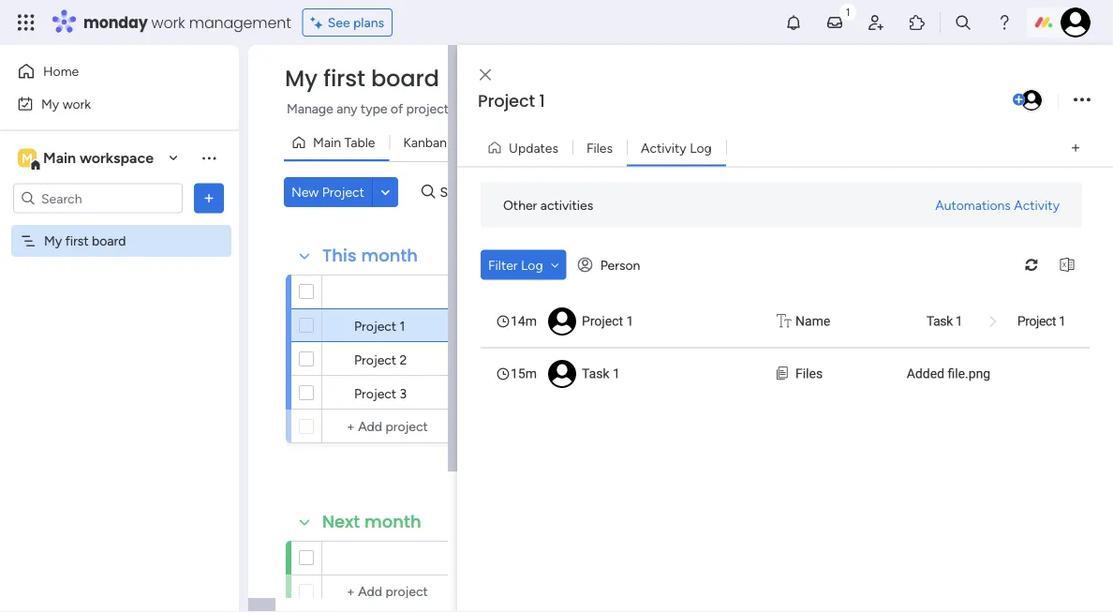Task type: locate. For each thing, give the bounding box(es) containing it.
main left table
[[313, 135, 341, 150]]

0 horizontal spatial board
[[92, 233, 126, 249]]

your
[[769, 101, 795, 117]]

project.
[[407, 101, 452, 117]]

my work
[[41, 96, 91, 112]]

1 vertical spatial my
[[41, 96, 59, 112]]

my down search in workspace field
[[44, 233, 62, 249]]

+ add project text field down next month field
[[332, 580, 478, 603]]

filter
[[488, 257, 518, 273]]

0 horizontal spatial activity
[[641, 140, 687, 156]]

task
[[927, 314, 953, 329], [582, 366, 610, 382]]

0 vertical spatial activity
[[641, 140, 687, 156]]

task up added file.png
[[927, 314, 953, 329]]

0 vertical spatial options image
[[1074, 88, 1091, 113]]

1 of from the left
[[391, 101, 403, 117]]

angle down image
[[551, 258, 559, 271]]

activity inside "button"
[[641, 140, 687, 156]]

main table
[[313, 135, 375, 150]]

0 vertical spatial first
[[324, 63, 365, 94]]

1 vertical spatial activity
[[1015, 197, 1060, 213]]

keep
[[649, 101, 677, 117]]

month for this month
[[361, 244, 418, 268]]

work right monday
[[151, 12, 185, 33]]

task right 15m
[[582, 366, 610, 382]]

my up manage
[[285, 63, 318, 94]]

board for my first board
[[92, 233, 126, 249]]

of
[[391, 101, 403, 117], [713, 101, 726, 117]]

0 vertical spatial my
[[285, 63, 318, 94]]

0 vertical spatial log
[[690, 140, 712, 156]]

next month
[[323, 510, 422, 534]]

options image
[[1074, 88, 1091, 113], [200, 189, 218, 208]]

board inside list box
[[92, 233, 126, 249]]

automations
[[936, 197, 1011, 213]]

0 vertical spatial month
[[361, 244, 418, 268]]

my for my first board
[[44, 233, 62, 249]]

task 1 right 15m
[[582, 366, 620, 382]]

2 vertical spatial my
[[44, 233, 62, 249]]

my inside list box
[[44, 233, 62, 249]]

my
[[285, 63, 318, 94], [41, 96, 59, 112], [44, 233, 62, 249]]

timelines
[[568, 101, 621, 117]]

0 horizontal spatial of
[[391, 101, 403, 117]]

0 horizontal spatial main
[[43, 149, 76, 167]]

1 horizontal spatial task 1
[[927, 314, 963, 329]]

1 vertical spatial month
[[365, 510, 422, 534]]

first for my first board
[[65, 233, 89, 249]]

month right next
[[365, 510, 422, 534]]

list box
[[481, 295, 1090, 400]]

activity log
[[641, 140, 712, 156]]

main inside workspace selection element
[[43, 149, 76, 167]]

manage
[[287, 101, 334, 117]]

0 vertical spatial task
[[927, 314, 953, 329]]

apps image
[[908, 13, 927, 32]]

work
[[151, 12, 185, 33], [62, 96, 91, 112]]

board down search in workspace field
[[92, 233, 126, 249]]

list box containing 14m
[[481, 295, 1090, 400]]

month
[[361, 244, 418, 268], [365, 510, 422, 534]]

0 horizontal spatial log
[[521, 257, 543, 273]]

kanban
[[404, 135, 447, 150]]

my inside button
[[41, 96, 59, 112]]

0 horizontal spatial first
[[65, 233, 89, 249]]

month inside next month field
[[365, 510, 422, 534]]

workspace
[[80, 149, 154, 167]]

board
[[371, 63, 440, 94], [92, 233, 126, 249]]

monday work management
[[83, 12, 291, 33]]

1 horizontal spatial log
[[690, 140, 712, 156]]

first up any
[[324, 63, 365, 94]]

task 1
[[927, 314, 963, 329], [582, 366, 620, 382]]

files right v2 file column icon
[[796, 366, 823, 382]]

1 up file.png
[[956, 314, 963, 329]]

options image up add view image
[[1074, 88, 1091, 113]]

1 horizontal spatial work
[[151, 12, 185, 33]]

log left angle down icon
[[521, 257, 543, 273]]

+ add project text field down the 3
[[332, 415, 478, 438]]

1
[[540, 89, 545, 113], [627, 314, 634, 329], [956, 314, 963, 329], [1059, 314, 1066, 329], [400, 318, 405, 334], [613, 366, 620, 382]]

owners,
[[497, 101, 543, 117]]

this month
[[323, 244, 418, 268]]

project
[[798, 101, 841, 117]]

1 horizontal spatial files
[[796, 366, 823, 382]]

monday
[[83, 12, 148, 33]]

1 vertical spatial log
[[521, 257, 543, 273]]

option
[[0, 224, 239, 228]]

options image down workspace options image
[[200, 189, 218, 208]]

file.png
[[948, 366, 991, 382]]

log inside button
[[521, 257, 543, 273]]

person
[[601, 257, 641, 273]]

0 horizontal spatial work
[[62, 96, 91, 112]]

main
[[313, 135, 341, 150], [43, 149, 76, 167]]

new project button
[[284, 177, 372, 207]]

activity down keep
[[641, 140, 687, 156]]

workspace image
[[18, 148, 37, 168]]

1 up 2
[[400, 318, 405, 334]]

main for main workspace
[[43, 149, 76, 167]]

dapulse drag 2 image
[[460, 308, 466, 329]]

0 vertical spatial board
[[371, 63, 440, 94]]

Search in workspace field
[[39, 188, 157, 209]]

1 inside "field"
[[540, 89, 545, 113]]

board inside my first board manage any type of project. assign owners, set timelines and keep track of where your project stands.
[[371, 63, 440, 94]]

my for my work
[[41, 96, 59, 112]]

1 horizontal spatial of
[[713, 101, 726, 117]]

My first board field
[[280, 63, 444, 94]]

this
[[323, 244, 357, 268]]

project down refresh image
[[1018, 314, 1057, 329]]

This month field
[[318, 244, 423, 268]]

month right the this
[[361, 244, 418, 268]]

and
[[624, 101, 646, 117]]

0 vertical spatial files
[[587, 140, 613, 156]]

activity up refresh image
[[1015, 197, 1060, 213]]

my inside my first board manage any type of project. assign owners, set timelines and keep track of where your project stands.
[[285, 63, 318, 94]]

1 vertical spatial first
[[65, 233, 89, 249]]

month inside this month field
[[361, 244, 418, 268]]

dapulse text column image
[[777, 312, 792, 331]]

refresh image
[[1017, 258, 1047, 272]]

project
[[478, 89, 535, 113], [322, 184, 365, 200], [582, 314, 624, 329], [1018, 314, 1057, 329], [354, 318, 397, 334], [354, 352, 397, 368], [354, 385, 397, 401]]

first inside list box
[[65, 233, 89, 249]]

added
[[907, 366, 945, 382]]

main right workspace icon
[[43, 149, 76, 167]]

2 + add project text field from the top
[[332, 580, 478, 603]]

management
[[189, 12, 291, 33]]

1 vertical spatial work
[[62, 96, 91, 112]]

workspace selection element
[[18, 147, 157, 171]]

work inside button
[[62, 96, 91, 112]]

1 vertical spatial task
[[582, 366, 610, 382]]

project right new in the top of the page
[[322, 184, 365, 200]]

log
[[690, 140, 712, 156], [521, 257, 543, 273]]

project inside project 1 "field"
[[478, 89, 535, 113]]

automations activity button
[[928, 190, 1068, 220]]

1 horizontal spatial activity
[[1015, 197, 1060, 213]]

0 horizontal spatial files
[[587, 140, 613, 156]]

board up project.
[[371, 63, 440, 94]]

0 vertical spatial work
[[151, 12, 185, 33]]

activity
[[641, 140, 687, 156], [1015, 197, 1060, 213]]

1 horizontal spatial board
[[371, 63, 440, 94]]

1 down the export to excel icon
[[1059, 314, 1066, 329]]

0 horizontal spatial task 1
[[582, 366, 620, 382]]

project 1 down refresh image
[[1018, 314, 1066, 329]]

project 1 down the close image
[[478, 89, 545, 113]]

invite members image
[[867, 13, 886, 32]]

of right track
[[713, 101, 726, 117]]

of right the type
[[391, 101, 403, 117]]

main inside button
[[313, 135, 341, 150]]

project inside new project button
[[322, 184, 365, 200]]

Project 1 field
[[473, 89, 1010, 113]]

log inside "button"
[[690, 140, 712, 156]]

where
[[729, 101, 765, 117]]

files down manage any type of project. assign owners, set timelines and keep track of where your project stands. button
[[587, 140, 613, 156]]

home
[[43, 63, 79, 79]]

1 horizontal spatial first
[[324, 63, 365, 94]]

0 horizontal spatial options image
[[200, 189, 218, 208]]

main table button
[[284, 128, 389, 158]]

task 1 up added file.png
[[927, 314, 963, 329]]

john smith image
[[1020, 88, 1044, 113]]

first down search in workspace field
[[65, 233, 89, 249]]

see plans button
[[303, 8, 393, 37]]

1 horizontal spatial options image
[[1074, 88, 1091, 113]]

first for my first board manage any type of project. assign owners, set timelines and keep track of where your project stands.
[[324, 63, 365, 94]]

+ Add project text field
[[332, 415, 478, 438], [332, 580, 478, 603]]

1 vertical spatial files
[[796, 366, 823, 382]]

first inside my first board manage any type of project. assign owners, set timelines and keep track of where your project stands.
[[324, 63, 365, 94]]

activity inside 'button'
[[1015, 197, 1060, 213]]

1 horizontal spatial main
[[313, 135, 341, 150]]

project up project 2 at left bottom
[[354, 318, 397, 334]]

files
[[587, 140, 613, 156], [796, 366, 823, 382]]

project 1
[[478, 89, 545, 113], [582, 314, 634, 329], [1018, 314, 1066, 329], [354, 318, 405, 334]]

1 vertical spatial + add project text field
[[332, 580, 478, 603]]

0 vertical spatial task 1
[[927, 314, 963, 329]]

first
[[324, 63, 365, 94], [65, 233, 89, 249]]

new
[[292, 184, 319, 200]]

log down track
[[690, 140, 712, 156]]

0 vertical spatial + add project text field
[[332, 415, 478, 438]]

my first board
[[44, 233, 126, 249]]

my first board list box
[[0, 221, 239, 510]]

work down home
[[62, 96, 91, 112]]

my down home
[[41, 96, 59, 112]]

1 left set on the top of the page
[[540, 89, 545, 113]]

1 vertical spatial board
[[92, 233, 126, 249]]

project down the close image
[[478, 89, 535, 113]]



Task type: describe. For each thing, give the bounding box(es) containing it.
other activities
[[503, 197, 594, 213]]

home button
[[11, 56, 202, 86]]

main workspace
[[43, 149, 154, 167]]

project 1 down person popup button
[[582, 314, 634, 329]]

v2 search image
[[422, 182, 436, 203]]

type
[[361, 101, 388, 117]]

any
[[337, 101, 358, 117]]

angle down image
[[381, 185, 390, 199]]

inbox image
[[826, 13, 845, 32]]

close image
[[480, 68, 491, 82]]

project 1 inside "field"
[[478, 89, 545, 113]]

1 right 15m
[[613, 366, 620, 382]]

plans
[[353, 15, 385, 30]]

my first board manage any type of project. assign owners, set timelines and keep track of where your project stands.
[[285, 63, 885, 117]]

2 of from the left
[[713, 101, 726, 117]]

main for main table
[[313, 135, 341, 150]]

automations activity
[[936, 197, 1060, 213]]

new project
[[292, 184, 365, 200]]

notifications image
[[785, 13, 803, 32]]

updates button
[[480, 133, 573, 163]]

my work button
[[11, 89, 202, 119]]

2
[[400, 352, 407, 368]]

1 horizontal spatial task
[[927, 314, 953, 329]]

0 horizontal spatial task
[[582, 366, 610, 382]]

1 + add project text field from the top
[[332, 415, 478, 438]]

15m
[[511, 366, 537, 382]]

search everything image
[[954, 13, 973, 32]]

export to excel image
[[1053, 258, 1083, 272]]

added file.png
[[907, 366, 991, 382]]

updates
[[509, 140, 559, 156]]

1 vertical spatial task 1
[[582, 366, 620, 382]]

select product image
[[17, 13, 36, 32]]

activity log button
[[627, 133, 726, 163]]

project left the 3
[[354, 385, 397, 401]]

project left 2
[[354, 352, 397, 368]]

project 3
[[354, 385, 407, 401]]

14m
[[511, 314, 537, 329]]

work for monday
[[151, 12, 185, 33]]

1 image
[[840, 1, 857, 22]]

project down person popup button
[[582, 314, 624, 329]]

john smith image
[[1061, 8, 1091, 38]]

stands.
[[844, 101, 885, 117]]

m
[[22, 150, 33, 166]]

set
[[546, 101, 565, 117]]

1 down person
[[627, 314, 634, 329]]

my for my first board manage any type of project. assign owners, set timelines and keep track of where your project stands.
[[285, 63, 318, 94]]

activities
[[541, 197, 594, 213]]

log for activity log
[[690, 140, 712, 156]]

table
[[345, 135, 375, 150]]

next
[[323, 510, 360, 534]]

work for my
[[62, 96, 91, 112]]

track
[[681, 101, 710, 117]]

see
[[328, 15, 350, 30]]

name
[[796, 314, 831, 329]]

see plans
[[328, 15, 385, 30]]

project 1 up project 2 at left bottom
[[354, 318, 405, 334]]

other
[[503, 197, 538, 213]]

kanban button
[[389, 128, 461, 158]]

person button
[[571, 250, 652, 280]]

1 vertical spatial options image
[[200, 189, 218, 208]]

add view image
[[1072, 141, 1080, 154]]

v2 file column image
[[777, 364, 788, 384]]

dapulse addbtn image
[[1013, 94, 1026, 106]]

Next month field
[[318, 510, 426, 534]]

files inside button
[[587, 140, 613, 156]]

filter log button
[[481, 250, 567, 280]]

board for my first board manage any type of project. assign owners, set timelines and keep track of where your project stands.
[[371, 63, 440, 94]]

filter log
[[488, 257, 543, 273]]

help image
[[996, 13, 1014, 32]]

log for filter log
[[521, 257, 543, 273]]

month for next month
[[365, 510, 422, 534]]

project 2
[[354, 352, 407, 368]]

3
[[400, 385, 407, 401]]

workspace options image
[[200, 148, 218, 167]]

assign
[[455, 101, 494, 117]]

manage any type of project. assign owners, set timelines and keep track of where your project stands. button
[[284, 98, 914, 120]]

files button
[[573, 133, 627, 163]]



Task type: vqa. For each thing, say whether or not it's contained in the screenshot.
month for This month
yes



